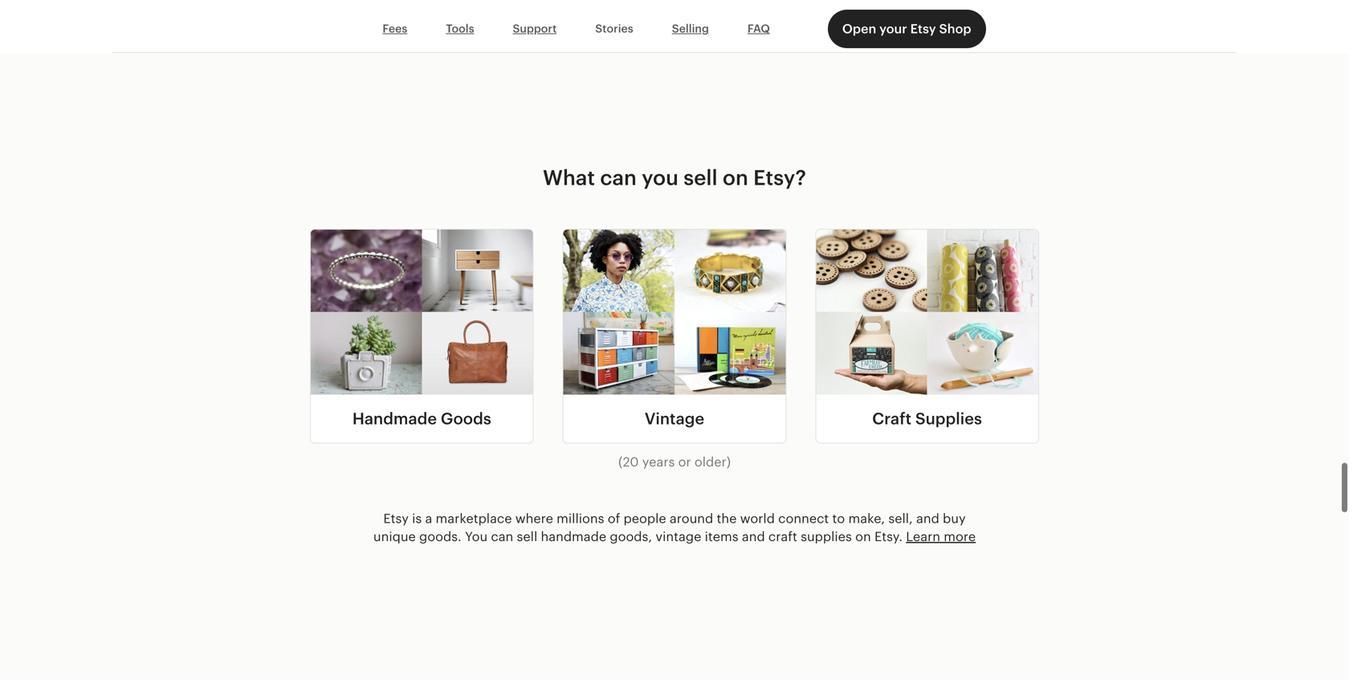 Task type: describe. For each thing, give the bounding box(es) containing it.
selling
[[672, 22, 709, 35]]

learn more
[[907, 530, 976, 544]]

(20
[[619, 455, 639, 470]]

goods,
[[610, 530, 653, 544]]

sell inside etsy is a marketplace where millions of people around the world connect to make, sell, and buy unique goods. you can sell handmade goods, vintage items and craft supplies on etsy.
[[517, 530, 538, 544]]

handmade
[[353, 410, 437, 428]]

buy
[[943, 512, 966, 526]]

is
[[412, 512, 422, 526]]

open your etsy shop link
[[828, 10, 986, 48]]

on inside etsy is a marketplace where millions of people around the world connect to make, sell, and buy unique goods. you can sell handmade goods, vintage items and craft supplies on etsy.
[[856, 530, 872, 544]]

craft
[[769, 530, 798, 544]]

0 horizontal spatial and
[[742, 530, 765, 544]]

faq link
[[729, 14, 790, 44]]

goods
[[441, 410, 492, 428]]

people
[[624, 512, 667, 526]]

vintage
[[656, 530, 702, 544]]

supplies
[[916, 410, 983, 428]]

craft
[[873, 410, 912, 428]]

supplies
[[801, 530, 852, 544]]

stories link
[[576, 14, 653, 44]]

handmade
[[541, 530, 607, 544]]

open your etsy shop
[[843, 22, 972, 36]]

fees link
[[363, 14, 427, 44]]

etsy?
[[754, 166, 807, 189]]

millions
[[557, 512, 605, 526]]

what
[[543, 166, 595, 189]]

items
[[705, 530, 739, 544]]

or
[[679, 455, 692, 470]]

connect
[[779, 512, 829, 526]]

what can you sell on etsy?
[[543, 166, 807, 189]]

support link
[[494, 14, 576, 44]]

open
[[843, 22, 877, 36]]

goods.
[[419, 530, 462, 544]]

0 horizontal spatial on
[[723, 166, 749, 189]]

fees
[[383, 22, 408, 35]]

etsy is a marketplace where millions of people around the world connect to make, sell, and buy unique goods. you can sell handmade goods, vintage items and craft supplies on etsy.
[[374, 512, 966, 544]]

faq
[[748, 22, 770, 35]]

learn more link
[[907, 530, 976, 544]]



Task type: locate. For each thing, give the bounding box(es) containing it.
0 horizontal spatial can
[[491, 530, 514, 544]]

the
[[717, 512, 737, 526]]

0 horizontal spatial etsy
[[384, 512, 409, 526]]

tools link
[[427, 14, 494, 44]]

where
[[516, 512, 554, 526]]

0 vertical spatial on
[[723, 166, 749, 189]]

make,
[[849, 512, 886, 526]]

0 vertical spatial can
[[601, 166, 637, 189]]

sell right you
[[684, 166, 718, 189]]

etsy inside etsy is a marketplace where millions of people around the world connect to make, sell, and buy unique goods. you can sell handmade goods, vintage items and craft supplies on etsy.
[[384, 512, 409, 526]]

0 horizontal spatial sell
[[517, 530, 538, 544]]

etsy right your
[[911, 22, 937, 36]]

unique
[[374, 530, 416, 544]]

sell,
[[889, 512, 913, 526]]

1 horizontal spatial can
[[601, 166, 637, 189]]

on down make,
[[856, 530, 872, 544]]

more
[[944, 530, 976, 544]]

can inside etsy is a marketplace where millions of people around the world connect to make, sell, and buy unique goods. you can sell handmade goods, vintage items and craft supplies on etsy.
[[491, 530, 514, 544]]

can right you
[[491, 530, 514, 544]]

you
[[642, 166, 679, 189]]

and down world
[[742, 530, 765, 544]]

a
[[425, 512, 433, 526]]

your
[[880, 22, 908, 36]]

0 vertical spatial and
[[917, 512, 940, 526]]

1 horizontal spatial and
[[917, 512, 940, 526]]

0 vertical spatial sell
[[684, 166, 718, 189]]

you
[[465, 530, 488, 544]]

around
[[670, 512, 714, 526]]

0 vertical spatial etsy
[[911, 22, 937, 36]]

older)
[[695, 455, 731, 470]]

craft supplies
[[873, 410, 983, 428]]

(20 years or older)
[[619, 455, 731, 470]]

etsy
[[911, 22, 937, 36], [384, 512, 409, 526]]

handmade goods
[[353, 410, 492, 428]]

1 vertical spatial and
[[742, 530, 765, 544]]

can left you
[[601, 166, 637, 189]]

on left etsy?
[[723, 166, 749, 189]]

world
[[741, 512, 775, 526]]

to
[[833, 512, 845, 526]]

learn
[[907, 530, 941, 544]]

and up learn
[[917, 512, 940, 526]]

1 vertical spatial can
[[491, 530, 514, 544]]

1 horizontal spatial on
[[856, 530, 872, 544]]

on
[[723, 166, 749, 189], [856, 530, 872, 544]]

can
[[601, 166, 637, 189], [491, 530, 514, 544]]

of
[[608, 512, 621, 526]]

1 vertical spatial on
[[856, 530, 872, 544]]

stories
[[596, 22, 634, 35]]

tools
[[446, 22, 474, 35]]

years
[[643, 455, 675, 470]]

and
[[917, 512, 940, 526], [742, 530, 765, 544]]

1 vertical spatial sell
[[517, 530, 538, 544]]

etsy up unique
[[384, 512, 409, 526]]

1 horizontal spatial etsy
[[911, 22, 937, 36]]

etsy inside "link"
[[911, 22, 937, 36]]

sell down where
[[517, 530, 538, 544]]

marketplace
[[436, 512, 512, 526]]

sell
[[684, 166, 718, 189], [517, 530, 538, 544]]

support
[[513, 22, 557, 35]]

etsy.
[[875, 530, 903, 544]]

shop
[[940, 22, 972, 36]]

vintage
[[645, 410, 705, 428]]

1 vertical spatial etsy
[[384, 512, 409, 526]]

selling link
[[653, 14, 729, 44]]

1 horizontal spatial sell
[[684, 166, 718, 189]]



Task type: vqa. For each thing, say whether or not it's contained in the screenshot.
the top and
yes



